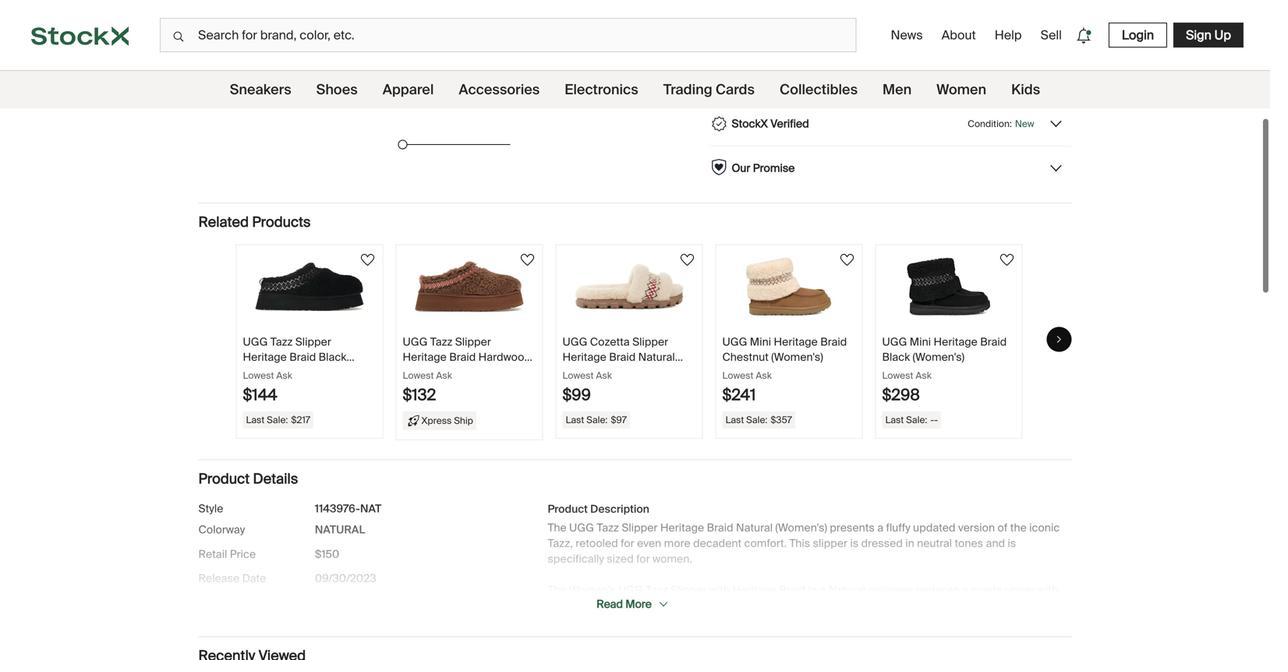 Task type: describe. For each thing, give the bounding box(es) containing it.
lowest for $99
[[562, 370, 594, 382]]

tazz inside the women's ugg tazz slipper with heritage braid in a natural colorway replaces a suede upper with soft, curly sheepskin in a creamy hue. red and black stitching creates the ugg tasman braid embroidery around the sheepskin collar. a rear pull tab in glossy red makes sliding this comfortable shoe on and off even easier. the tonal sock liner is crafted from ugg plush and lyocell. a woven label with the ugg logo graces the insole.
[[646, 583, 668, 598]]

iconic
[[1029, 521, 1060, 535]]

braid inside ugg mini heritage braid chestnut (women's) lowest ask $241
[[820, 335, 847, 349]]

sneakers link
[[230, 71, 291, 108]]

slipper for $144
[[295, 335, 331, 349]]

creates
[[859, 599, 897, 613]]

description
[[590, 502, 649, 516]]

natural down 1143976-
[[315, 523, 365, 537]]

product details
[[198, 470, 298, 488]]

bids
[[965, 34, 987, 48]]

last sale: $217
[[246, 414, 310, 426]]

product description
[[548, 502, 649, 516]]

slipper for $99
[[632, 335, 668, 349]]

1 - from the left
[[930, 414, 934, 426]]

version
[[958, 521, 995, 535]]

sale: for $298
[[906, 414, 927, 426]]

read
[[597, 597, 623, 612]]

cards
[[716, 81, 755, 99]]

$144
[[243, 385, 277, 405]]

this
[[963, 614, 982, 629]]

view sales
[[1007, 34, 1061, 48]]

1143976-nat
[[315, 502, 382, 516]]

replaces
[[915, 583, 959, 598]]

the for the women's ugg tazz slipper with heritage braid in a natural colorway replaces a suede upper with soft, curly sheepskin in a creamy hue. red and black stitching creates the ugg tasman braid embroidery around the sheepskin collar. a rear pull tab in glossy red makes sliding this comfortable shoe on and off even easier. the tonal sock liner is crafted from ugg plush and lyocell. a woven label with the ugg logo graces the insole.
[[548, 583, 567, 598]]

women.
[[653, 552, 692, 566]]

lowest ask $132
[[403, 370, 452, 405]]

the ugg tazz slipper heritage braid natural (women's) presents a fluffy updated version of the iconic tazz, retooled for even more decadent comfort. this slipper is dressed in neutral tones and is specifically sized for women.
[[548, 521, 1060, 566]]

verified
[[770, 116, 809, 131]]

graces
[[642, 646, 677, 660]]

a up stitching
[[820, 583, 826, 598]]

trading cards
[[663, 81, 755, 99]]

ugg mini heritage braid black (women's) lowest ask $298
[[882, 335, 1007, 405]]

ugg tazz slipper heritage braid hardwood (women's) image
[[415, 258, 524, 316]]

0 vertical spatial sheepskin
[[599, 599, 651, 613]]

men link
[[883, 71, 912, 108]]

login
[[1122, 27, 1154, 43]]

nat
[[360, 502, 382, 516]]

comfortable
[[984, 614, 1046, 629]]

tazz inside the ugg tazz slipper heritage braid natural (women's) presents a fluffy updated version of the iconic tazz, retooled for even more decadent comfort. this slipper is dressed in neutral tones and is specifically sized for women.
[[597, 521, 619, 535]]

kids
[[1011, 81, 1040, 99]]

asks
[[894, 34, 919, 48]]

view sales button
[[1000, 28, 1068, 55]]

black inside ugg mini heritage braid black (women's) lowest ask $298
[[882, 350, 910, 364]]

tazz inside ugg tazz slipper heritage braid black (women's)
[[270, 335, 293, 349]]

kids link
[[1011, 71, 1040, 108]]

move carousel right image
[[1054, 335, 1064, 344]]

in right tab
[[825, 614, 834, 629]]

product category switcher element
[[0, 71, 1270, 108]]

is inside the women's ugg tazz slipper with heritage braid in a natural colorway replaces a suede upper with soft, curly sheepskin in a creamy hue. red and black stitching creates the ugg tasman braid embroidery around the sheepskin collar. a rear pull tab in glossy red makes sliding this comfortable shoe on and off even easier. the tonal sock liner is crafted from ugg plush and lyocell. a woven label with the ugg logo graces the insole.
[[792, 630, 800, 644]]

1 horizontal spatial is
[[850, 536, 859, 551]]

retail price
[[198, 547, 256, 562]]

red
[[872, 614, 888, 629]]

xpress
[[421, 415, 452, 427]]

follow image for $241
[[838, 251, 856, 270]]

more
[[664, 536, 691, 551]]

2 - from the left
[[934, 414, 938, 426]]

follow image for $99
[[678, 251, 697, 270]]

our promise
[[732, 161, 795, 175]]

ugg mini heritage braid black (women's) image
[[894, 258, 1003, 316]]

about
[[942, 27, 976, 43]]

stockx
[[732, 116, 768, 131]]

in up black
[[808, 583, 817, 598]]

updated
[[913, 521, 955, 535]]

ask for $144
[[276, 370, 292, 382]]

a left creamy
[[665, 599, 671, 613]]

view for view asks
[[868, 34, 892, 48]]

(women's) inside ugg tazz slipper heritage braid black (women's)
[[243, 365, 295, 379]]

of
[[998, 521, 1008, 535]]

tab
[[806, 614, 822, 629]]

condition: new
[[968, 118, 1034, 130]]

ask for $99
[[596, 370, 612, 382]]

ugg inside ugg cozetta slipper heritage braid natural (women's)
[[562, 335, 587, 349]]

ugg tazz slipper heritage braid black (women's) image
[[255, 258, 364, 316]]

last sale: $173
[[710, 13, 759, 50]]

promise
[[753, 161, 795, 175]]

ugg tazz slipper heritage braid hardwood (women's)
[[403, 335, 531, 379]]

sock
[[741, 630, 765, 644]]

sell link
[[1034, 21, 1068, 50]]

braid inside ugg tazz slipper heritage braid black (women's)
[[289, 350, 316, 364]]

a up tasman
[[962, 583, 968, 598]]

ugg inside ugg tazz slipper heritage braid black (women's)
[[243, 335, 268, 349]]

view for view sales
[[1007, 34, 1031, 48]]

(women's) inside "ugg tazz slipper heritage braid hardwood (women's)"
[[403, 365, 455, 379]]

sign up button
[[1173, 23, 1243, 48]]

suede
[[971, 583, 1002, 598]]

sign
[[1186, 27, 1211, 43]]

ugg tazz slipper heritage braid black (women's)
[[243, 335, 346, 379]]

from
[[842, 630, 865, 644]]

$99
[[562, 385, 591, 405]]

toggle promise value prop image
[[1048, 161, 1064, 176]]

a inside the ugg tazz slipper heritage braid natural (women's) presents a fluffy updated version of the iconic tazz, retooled for even more decadent comfort. this slipper is dressed in neutral tones and is specifically sized for women.
[[877, 521, 883, 535]]

follow image for $298
[[998, 251, 1016, 270]]

collectibles
[[780, 81, 858, 99]]

heritage inside ugg mini heritage braid black (women's) lowest ask $298
[[934, 335, 978, 349]]

embroidery
[[548, 614, 606, 629]]

even inside the women's ugg tazz slipper with heritage braid in a natural colorway replaces a suede upper with soft, curly sheepskin in a creamy hue. red and black stitching creates the ugg tasman braid embroidery around the sheepskin collar. a rear pull tab in glossy red makes sliding this comfortable shoe on and off even easier. the tonal sock liner is crafted from ugg plush and lyocell. a woven label with the ugg logo graces the insole.
[[629, 630, 653, 644]]

even inside the ugg tazz slipper heritage braid natural (women's) presents a fluffy updated version of the iconic tazz, retooled for even more decadent comfort. this slipper is dressed in neutral tones and is specifically sized for women.
[[637, 536, 661, 551]]

ship
[[454, 415, 473, 427]]

0 horizontal spatial a
[[752, 614, 760, 629]]

dressed
[[861, 536, 903, 551]]

read more
[[597, 597, 652, 612]]

and right on
[[591, 630, 610, 644]]

specifically
[[548, 552, 604, 566]]

2 vertical spatial the
[[691, 630, 710, 644]]

follow image for $144
[[358, 251, 377, 270]]

ask for $132
[[436, 370, 452, 382]]

more
[[625, 597, 652, 612]]

$298
[[882, 385, 920, 405]]

retail
[[198, 547, 227, 562]]

slipper inside the ugg tazz slipper heritage braid natural (women's) presents a fluffy updated version of the iconic tazz, retooled for even more decadent comfort. this slipper is dressed in neutral tones and is specifically sized for women.
[[622, 521, 658, 535]]

curly
[[572, 599, 596, 613]]

ugg cozetta slipper heritage braid natural (women's) image
[[575, 258, 684, 316]]

ugg mini heritage braid chestnut (women's) image
[[734, 258, 844, 316]]

sneakers
[[230, 81, 291, 99]]

sized
[[607, 552, 634, 566]]

tazz inside "ugg tazz slipper heritage braid hardwood (women's)"
[[430, 335, 452, 349]]

hue.
[[714, 599, 736, 613]]

(women's) inside ugg cozetta slipper heritage braid natural (women's)
[[562, 365, 614, 379]]

$241
[[722, 385, 756, 405]]

lowest for $132
[[403, 370, 434, 382]]

1 horizontal spatial with
[[709, 583, 730, 598]]

mini for $241
[[750, 335, 771, 349]]

product for product description
[[548, 502, 588, 516]]

presents
[[830, 521, 875, 535]]

heritage inside the ugg tazz slipper heritage braid natural (women's) presents a fluffy updated version of the iconic tazz, retooled for even more decadent comfort. this slipper is dressed in neutral tones and is specifically sized for women.
[[660, 521, 704, 535]]

slipper for $132
[[455, 335, 491, 349]]

sale: for $99
[[586, 414, 608, 426]]

stockx logo image
[[31, 26, 129, 46]]

men
[[883, 81, 912, 99]]

colorway
[[868, 583, 913, 598]]

woven
[[995, 630, 1027, 644]]

help
[[995, 27, 1022, 43]]

news
[[891, 27, 923, 43]]

last for $99
[[566, 414, 584, 426]]

women
[[936, 81, 986, 99]]

view bids button
[[932, 28, 994, 55]]

ugg up "around"
[[618, 583, 643, 598]]

details
[[253, 470, 298, 488]]

and inside the ugg tazz slipper heritage braid natural (women's) presents a fluffy updated version of the iconic tazz, retooled for even more decadent comfort. this slipper is dressed in neutral tones and is specifically sized for women.
[[986, 536, 1005, 551]]

360 slider track slider
[[398, 140, 407, 149]]

shoes
[[316, 81, 358, 99]]

braid inside the women's ugg tazz slipper with heritage braid in a natural colorway replaces a suede upper with soft, curly sheepskin in a creamy hue. red and black stitching creates the ugg tasman braid embroidery around the sheepskin collar. a rear pull tab in glossy red makes sliding this comfortable shoe on and off even easier. the tonal sock liner is crafted from ugg plush and lyocell. a woven label with the ugg logo graces the insole.
[[779, 583, 806, 598]]

follow image
[[518, 251, 537, 270]]

Search... search field
[[160, 18, 856, 52]]

tazz,
[[548, 536, 573, 551]]

tonal
[[713, 630, 738, 644]]



Task type: vqa. For each thing, say whether or not it's contained in the screenshot.


Task type: locate. For each thing, give the bounding box(es) containing it.
braid inside ugg cozetta slipper heritage braid natural (women's)
[[609, 350, 636, 364]]

in
[[905, 536, 914, 551], [808, 583, 817, 598], [654, 599, 663, 613], [825, 614, 834, 629]]

slipper up creamy
[[671, 583, 707, 598]]

and up rear
[[761, 599, 781, 613]]

(women's) up $132
[[403, 365, 455, 379]]

1 view from the left
[[868, 34, 892, 48]]

1 vertical spatial for
[[636, 552, 650, 566]]

sign up
[[1186, 27, 1231, 43]]

a up sock
[[752, 614, 760, 629]]

1 follow image from the left
[[358, 251, 377, 270]]

mini inside ugg mini heritage braid black (women's) lowest ask $298
[[910, 335, 931, 349]]

lowest ask $144
[[243, 370, 292, 405]]

0 horizontal spatial for
[[621, 536, 634, 551]]

view inside button
[[939, 34, 962, 48]]

toggle authenticity value prop image
[[1048, 116, 1064, 132]]

2 mini from the left
[[910, 335, 931, 349]]

lyocell.
[[947, 630, 982, 644]]

1 vertical spatial sheepskin
[[666, 614, 718, 629]]

braid inside "ugg tazz slipper heritage braid hardwood (women's)"
[[449, 350, 476, 364]]

braid up lowest ask $144
[[289, 350, 316, 364]]

3 follow image from the left
[[838, 251, 856, 270]]

0 horizontal spatial sheepskin
[[599, 599, 651, 613]]

(women's) right chestnut
[[771, 350, 823, 364]]

sale: left $217
[[267, 414, 288, 426]]

3 ask from the left
[[596, 370, 612, 382]]

view left bids
[[939, 34, 962, 48]]

product up tazz,
[[548, 502, 588, 516]]

even
[[637, 536, 661, 551], [629, 630, 653, 644]]

with right upper
[[1038, 583, 1058, 598]]

0 vertical spatial product
[[198, 470, 250, 488]]

crafted
[[803, 630, 839, 644]]

the inside the ugg tazz slipper heritage braid natural (women's) presents a fluffy updated version of the iconic tazz, retooled for even more decadent comfort. this slipper is dressed in neutral tones and is specifically sized for women.
[[548, 521, 567, 535]]

fluffy
[[886, 521, 910, 535]]

ugg inside ugg mini heritage braid black (women's) lowest ask $298
[[882, 335, 907, 349]]

2 horizontal spatial view
[[1007, 34, 1031, 48]]

ask inside ugg mini heritage braid black (women's) lowest ask $298
[[916, 370, 932, 382]]

the for the ugg tazz slipper heritage braid natural (women's) presents a fluffy updated version of the iconic tazz, retooled for even more decadent comfort. this slipper is dressed in neutral tones and is specifically sized for women.
[[548, 521, 567, 535]]

1 horizontal spatial product
[[548, 502, 588, 516]]

braid up decadent at the bottom of page
[[707, 521, 733, 535]]

(women's) inside ugg mini heritage braid black (women's) lowest ask $298
[[913, 350, 964, 364]]

ugg inside the ugg tazz slipper heritage braid natural (women's) presents a fluffy updated version of the iconic tazz, retooled for even more decadent comfort. this slipper is dressed in neutral tones and is specifically sized for women.
[[569, 521, 594, 535]]

trading
[[663, 81, 712, 99]]

0 horizontal spatial is
[[792, 630, 800, 644]]

1 vertical spatial the
[[548, 583, 567, 598]]

stitching
[[813, 599, 857, 613]]

braid left move carousel right icon
[[980, 335, 1007, 349]]

in right "more"
[[654, 599, 663, 613]]

comfort.
[[744, 536, 787, 551]]

condition:
[[968, 118, 1012, 130]]

heritage down cozetta
[[562, 350, 606, 364]]

last down $241
[[725, 414, 744, 426]]

braid
[[820, 335, 847, 349], [980, 335, 1007, 349], [289, 350, 316, 364], [449, 350, 476, 364], [609, 350, 636, 364], [707, 521, 733, 535], [779, 583, 806, 598]]

natural inside the ugg tazz slipper heritage braid natural (women's) presents a fluffy updated version of the iconic tazz, retooled for even more decadent comfort. this slipper is dressed in neutral tones and is specifically sized for women.
[[736, 521, 773, 535]]

sale: inside last sale: $173
[[734, 13, 759, 27]]

logo
[[618, 646, 640, 660]]

sheepskin down creamy
[[666, 614, 718, 629]]

(women's) up $99
[[562, 365, 614, 379]]

(women's) up this
[[775, 521, 827, 535]]

a
[[877, 521, 883, 535], [820, 583, 826, 598], [962, 583, 968, 598], [665, 599, 671, 613]]

$217
[[291, 414, 310, 426]]

0 vertical spatial for
[[621, 536, 634, 551]]

(women's) up $298
[[913, 350, 964, 364]]

ask inside lowest ask $99
[[596, 370, 612, 382]]

0 horizontal spatial black
[[319, 350, 346, 364]]

read more button
[[592, 591, 673, 618]]

view left sales
[[1007, 34, 1031, 48]]

ask down chestnut
[[756, 370, 772, 382]]

related
[[198, 213, 249, 231]]

is down pull
[[792, 630, 800, 644]]

lowest up $144
[[243, 370, 274, 382]]

lowest inside lowest ask $132
[[403, 370, 434, 382]]

notification unread icon image
[[1073, 25, 1095, 46]]

0 vertical spatial even
[[637, 536, 661, 551]]

mini for $298
[[910, 335, 931, 349]]

1 vertical spatial product
[[548, 502, 588, 516]]

view left asks
[[868, 34, 892, 48]]

braid down ugg mini heritage braid chestnut (women's) image
[[820, 335, 847, 349]]

related products
[[198, 213, 311, 231]]

with up hue. on the bottom of page
[[709, 583, 730, 598]]

label
[[1030, 630, 1054, 644]]

2 ask from the left
[[436, 370, 452, 382]]

1 vertical spatial a
[[985, 630, 992, 644]]

heritage up lowest ask $132
[[403, 350, 447, 364]]

ugg tazz slipper heritage braid natural (women's) 0 image
[[230, 0, 679, 134]]

the
[[548, 521, 567, 535], [548, 583, 567, 598], [691, 630, 710, 644]]

-
[[930, 414, 934, 426], [934, 414, 938, 426]]

4 ask from the left
[[756, 370, 772, 382]]

lowest up $298
[[882, 370, 913, 382]]

sale: down $298
[[906, 414, 927, 426]]

in down the fluffy
[[905, 536, 914, 551]]

the up "insole."
[[691, 630, 710, 644]]

cozetta
[[590, 335, 630, 349]]

heritage inside "ugg tazz slipper heritage braid hardwood (women's)"
[[403, 350, 447, 364]]

chestnut
[[722, 350, 769, 364]]

slipper inside ugg tazz slipper heritage braid black (women's)
[[295, 335, 331, 349]]

is right tones at the right
[[1008, 536, 1016, 551]]

sale: left '$97'
[[586, 414, 608, 426]]

stockx verified
[[732, 116, 809, 131]]

lowest inside ugg mini heritage braid black (women's) lowest ask $298
[[882, 370, 913, 382]]

ugg up chestnut
[[722, 335, 747, 349]]

shoe
[[548, 630, 573, 644]]

last down $298
[[885, 414, 904, 426]]

0 horizontal spatial product
[[198, 470, 250, 488]]

$97
[[611, 414, 627, 426]]

1 horizontal spatial for
[[636, 552, 650, 566]]

lowest inside ugg mini heritage braid chestnut (women's) lowest ask $241
[[722, 370, 753, 382]]

the right of
[[1010, 521, 1027, 535]]

ask inside lowest ask $132
[[436, 370, 452, 382]]

news link
[[884, 21, 929, 50]]

style
[[198, 502, 223, 516]]

natural inside ugg cozetta slipper heritage braid natural (women's)
[[638, 350, 675, 364]]

last down $99
[[566, 414, 584, 426]]

and
[[986, 536, 1005, 551], [761, 599, 781, 613], [591, 630, 610, 644], [926, 630, 945, 644]]

xpress ship
[[421, 415, 473, 427]]

view bids
[[939, 34, 987, 48]]

1 ask from the left
[[276, 370, 292, 382]]

0 horizontal spatial with
[[548, 646, 568, 660]]

1 vertical spatial even
[[629, 630, 653, 644]]

ugg mini heritage braid chestnut (women's) lowest ask $241
[[722, 335, 847, 405]]

login button
[[1109, 23, 1167, 48]]

natural inside the women's ugg tazz slipper with heritage braid in a natural colorway replaces a suede upper with soft, curly sheepskin in a creamy hue. red and black stitching creates the ugg tasman braid embroidery around the sheepskin collar. a rear pull tab in glossy red makes sliding this comfortable shoe on and off even easier. the tonal sock liner is crafted from ugg plush and lyocell. a woven label with the ugg logo graces the insole.
[[829, 583, 865, 598]]

mini inside ugg mini heritage braid chestnut (women's) lowest ask $241
[[750, 335, 771, 349]]

ask up $144
[[276, 370, 292, 382]]

natural up comfort.
[[736, 521, 773, 535]]

last for $241
[[725, 414, 744, 426]]

heritage down ugg mini heritage braid chestnut (women's) image
[[774, 335, 818, 349]]

heritage inside the women's ugg tazz slipper with heritage braid in a natural colorway replaces a suede upper with soft, curly sheepskin in a creamy hue. red and black stitching creates the ugg tasman braid embroidery around the sheepskin collar. a rear pull tab in glossy red makes sliding this comfortable shoe on and off even easier. the tonal sock liner is crafted from ugg plush and lyocell. a woven label with the ugg logo graces the insole.
[[732, 583, 776, 598]]

3 view from the left
[[1007, 34, 1031, 48]]

last for $298
[[885, 414, 904, 426]]

mini
[[750, 335, 771, 349], [910, 335, 931, 349]]

1 horizontal spatial mini
[[910, 335, 931, 349]]

neutral
[[917, 536, 952, 551]]

lowest inside lowest ask $144
[[243, 370, 274, 382]]

1 horizontal spatial a
[[985, 630, 992, 644]]

lowest for $144
[[243, 370, 274, 382]]

$173
[[710, 30, 742, 50]]

tazz up retooled on the left bottom of the page
[[597, 521, 619, 535]]

natural up stitching
[[829, 583, 865, 598]]

lowest
[[243, 370, 274, 382], [403, 370, 434, 382], [562, 370, 594, 382], [722, 370, 753, 382], [882, 370, 913, 382]]

heritage down ugg mini heritage braid black (women's) image
[[934, 335, 978, 349]]

ugg down off
[[590, 646, 615, 660]]

lowest up $132
[[403, 370, 434, 382]]

1143976-
[[315, 502, 360, 516]]

rear
[[762, 614, 783, 629]]

black inside ugg tazz slipper heritage braid black (women's)
[[319, 350, 346, 364]]

sale:
[[734, 13, 759, 27], [267, 414, 288, 426], [586, 414, 608, 426], [746, 414, 767, 426], [906, 414, 927, 426]]

heritage inside ugg tazz slipper heritage braid black (women's)
[[243, 350, 287, 364]]

1 horizontal spatial sheepskin
[[666, 614, 718, 629]]

black down ugg tazz slipper heritage braid black (women's) image
[[319, 350, 346, 364]]

even up women.
[[637, 536, 661, 551]]

ask inside lowest ask $144
[[276, 370, 292, 382]]

ask up $132
[[436, 370, 452, 382]]

1 lowest from the left
[[243, 370, 274, 382]]

glossy
[[837, 614, 869, 629]]

ask up $298
[[916, 370, 932, 382]]

last inside last sale: $173
[[710, 13, 732, 27]]

slipper
[[813, 536, 848, 551]]

and down sliding at right
[[926, 630, 945, 644]]

sale: for $241
[[746, 414, 767, 426]]

slipper inside "ugg tazz slipper heritage braid hardwood (women's)"
[[455, 335, 491, 349]]

view for view bids
[[939, 34, 962, 48]]

braid down cozetta
[[609, 350, 636, 364]]

3 lowest from the left
[[562, 370, 594, 382]]

sale: up $173
[[734, 13, 759, 27]]

the up the makes
[[900, 599, 916, 613]]

mini up $298
[[910, 335, 931, 349]]

09/30/2023
[[315, 572, 376, 586]]

last sale: --
[[885, 414, 938, 426]]

2 view from the left
[[939, 34, 962, 48]]

slipper down description on the bottom of page
[[622, 521, 658, 535]]

1 horizontal spatial view
[[939, 34, 962, 48]]

2 horizontal spatial with
[[1038, 583, 1058, 598]]

slipper right cozetta
[[632, 335, 668, 349]]

sale: left $357
[[746, 414, 767, 426]]

heritage inside ugg cozetta slipper heritage braid natural (women's)
[[562, 350, 606, 364]]

heritage up lowest ask $144
[[243, 350, 287, 364]]

black up $298
[[882, 350, 910, 364]]

5 ask from the left
[[916, 370, 932, 382]]

heritage up more
[[660, 521, 704, 535]]

the down on
[[571, 646, 587, 660]]

ugg down the red
[[868, 630, 893, 644]]

natural down ugg cozetta slipper heritage braid natural (women's) image
[[638, 350, 675, 364]]

ugg up retooled on the left bottom of the page
[[569, 521, 594, 535]]

women's
[[569, 583, 616, 598]]

ugg up lowest ask $144
[[243, 335, 268, 349]]

tazz down women.
[[646, 583, 668, 598]]

mini up chestnut
[[750, 335, 771, 349]]

the inside the ugg tazz slipper heritage braid natural (women's) presents a fluffy updated version of the iconic tazz, retooled for even more decadent comfort. this slipper is dressed in neutral tones and is specifically sized for women.
[[1010, 521, 1027, 535]]

(women's) up $144
[[243, 365, 295, 379]]

0 horizontal spatial mini
[[750, 335, 771, 349]]

slipper
[[295, 335, 331, 349], [455, 335, 491, 349], [632, 335, 668, 349], [622, 521, 658, 535], [671, 583, 707, 598]]

new
[[1015, 118, 1034, 130]]

(women's) inside the ugg tazz slipper heritage braid natural (women's) presents a fluffy updated version of the iconic tazz, retooled for even more decadent comfort. this slipper is dressed in neutral tones and is specifically sized for women.
[[775, 521, 827, 535]]

even up logo
[[629, 630, 653, 644]]

on
[[575, 630, 588, 644]]

accessories link
[[459, 71, 540, 108]]

1 horizontal spatial black
[[882, 350, 910, 364]]

ask down cozetta
[[596, 370, 612, 382]]

last for $144
[[246, 414, 264, 426]]

2 follow image from the left
[[678, 251, 697, 270]]

braid up black
[[779, 583, 806, 598]]

follow image
[[358, 251, 377, 270], [678, 251, 697, 270], [838, 251, 856, 270], [998, 251, 1016, 270]]

help link
[[988, 21, 1028, 50]]

price
[[230, 547, 256, 562]]

the up soft,
[[548, 583, 567, 598]]

braid inside ugg mini heritage braid black (women's) lowest ask $298
[[980, 335, 1007, 349]]

apparel
[[383, 81, 434, 99]]

pull
[[785, 614, 803, 629]]

lowest up $99
[[562, 370, 594, 382]]

sheepskin up "around"
[[599, 599, 651, 613]]

(women's) inside ugg mini heritage braid chestnut (women's) lowest ask $241
[[771, 350, 823, 364]]

with down shoe
[[548, 646, 568, 660]]

lowest inside lowest ask $99
[[562, 370, 594, 382]]

heritage up red
[[732, 583, 776, 598]]

natural
[[638, 350, 675, 364], [736, 521, 773, 535], [315, 523, 365, 537], [829, 583, 865, 598]]

last up $173
[[710, 13, 732, 27]]

tasman
[[947, 599, 986, 613]]

ugg inside "ugg tazz slipper heritage braid hardwood (women's)"
[[403, 335, 428, 349]]

a left woven
[[985, 630, 992, 644]]

in inside the ugg tazz slipper heritage braid natural (women's) presents a fluffy updated version of the iconic tazz, retooled for even more decadent comfort. this slipper is dressed in neutral tones and is specifically sized for women.
[[905, 536, 914, 551]]

a up "dressed"
[[877, 521, 883, 535]]

view asks
[[868, 34, 919, 48]]

4 follow image from the left
[[998, 251, 1016, 270]]

ugg up $298
[[882, 335, 907, 349]]

the up tazz,
[[548, 521, 567, 535]]

ugg left cozetta
[[562, 335, 587, 349]]

is down presents
[[850, 536, 859, 551]]

0 horizontal spatial view
[[868, 34, 892, 48]]

slipper inside the women's ugg tazz slipper with heritage braid in a natural colorway replaces a suede upper with soft, curly sheepskin in a creamy hue. red and black stitching creates the ugg tasman braid embroidery around the sheepskin collar. a rear pull tab in glossy red makes sliding this comfortable shoe on and off even easier. the tonal sock liner is crafted from ugg plush and lyocell. a woven label with the ugg logo graces the insole.
[[671, 583, 707, 598]]

braid inside the ugg tazz slipper heritage braid natural (women's) presents a fluffy updated version of the iconic tazz, retooled for even more decadent comfort. this slipper is dressed in neutral tones and is specifically sized for women.
[[707, 521, 733, 535]]

ugg
[[243, 335, 268, 349], [403, 335, 428, 349], [562, 335, 587, 349], [722, 335, 747, 349], [882, 335, 907, 349], [569, 521, 594, 535], [618, 583, 643, 598], [919, 599, 944, 613], [868, 630, 893, 644], [590, 646, 615, 660]]

sales
[[1034, 34, 1061, 48]]

the up easier.
[[647, 614, 663, 629]]

1 black from the left
[[319, 350, 346, 364]]

0 vertical spatial a
[[752, 614, 760, 629]]

2 horizontal spatial is
[[1008, 536, 1016, 551]]

stockx logo link
[[0, 0, 160, 70]]

4 lowest from the left
[[722, 370, 753, 382]]

0 vertical spatial the
[[548, 521, 567, 535]]

a
[[752, 614, 760, 629], [985, 630, 992, 644]]

the down easier.
[[680, 646, 696, 660]]

product up style
[[198, 470, 250, 488]]

(women's)
[[771, 350, 823, 364], [913, 350, 964, 364], [243, 365, 295, 379], [403, 365, 455, 379], [562, 365, 614, 379], [775, 521, 827, 535]]

ugg up lowest ask $132
[[403, 335, 428, 349]]

slipper inside ugg cozetta slipper heritage braid natural (women's)
[[632, 335, 668, 349]]

creamy
[[674, 599, 711, 613]]

slipper down ugg tazz slipper heritage braid black (women's) image
[[295, 335, 331, 349]]

ask inside ugg mini heritage braid chestnut (women's) lowest ask $241
[[756, 370, 772, 382]]

2 lowest from the left
[[403, 370, 434, 382]]

5 lowest from the left
[[882, 370, 913, 382]]

accessories
[[459, 81, 540, 99]]

hardwood
[[478, 350, 531, 364]]

release date
[[198, 572, 266, 586]]

off
[[613, 630, 626, 644]]

ugg down replaces
[[919, 599, 944, 613]]

ugg inside ugg mini heritage braid chestnut (women's) lowest ask $241
[[722, 335, 747, 349]]

sale: for $144
[[267, 414, 288, 426]]

soft,
[[548, 599, 570, 613]]

tazz
[[270, 335, 293, 349], [430, 335, 452, 349], [597, 521, 619, 535], [646, 583, 668, 598]]

braid left hardwood on the left of the page
[[449, 350, 476, 364]]

for
[[621, 536, 634, 551], [636, 552, 650, 566]]

and down of
[[986, 536, 1005, 551]]

electronics
[[565, 81, 638, 99]]

for right sized
[[636, 552, 650, 566]]

lowest up $241
[[722, 370, 753, 382]]

2 black from the left
[[882, 350, 910, 364]]

product for product details
[[198, 470, 250, 488]]

heritage inside ugg mini heritage braid chestnut (women's) lowest ask $241
[[774, 335, 818, 349]]

1 mini from the left
[[750, 335, 771, 349]]



